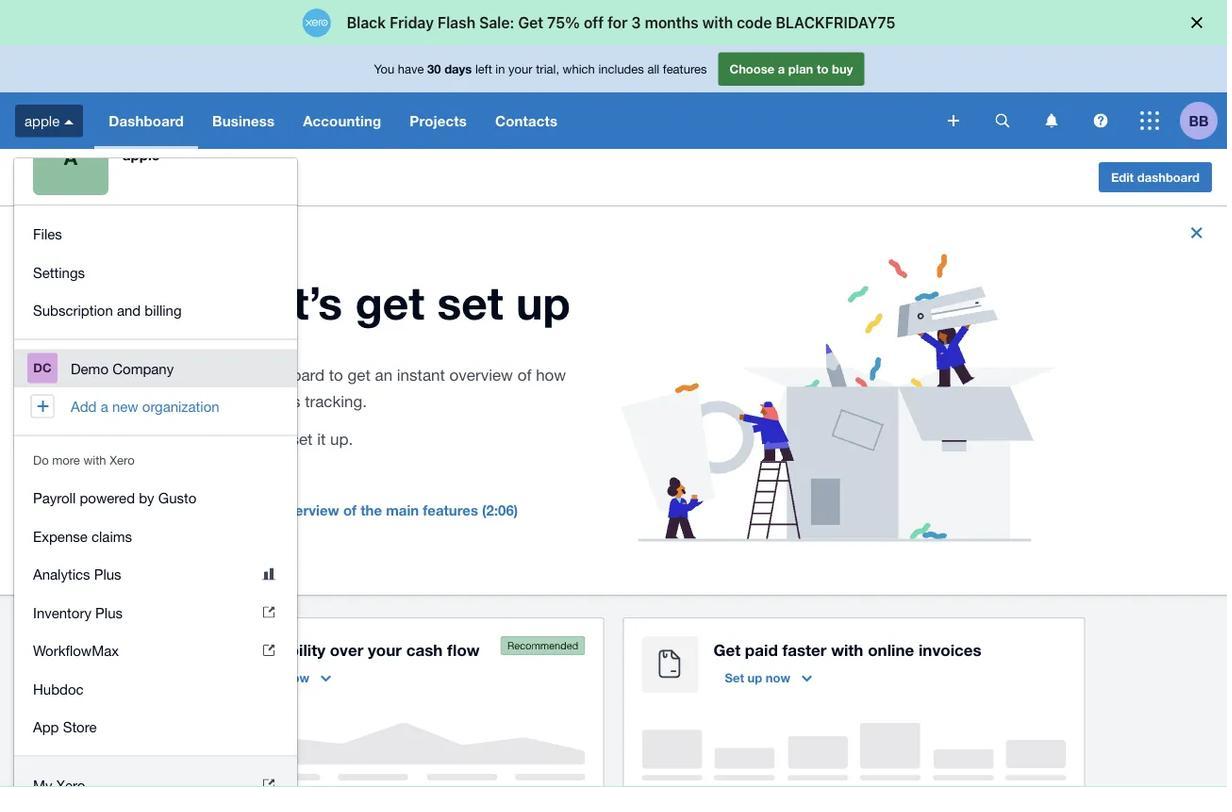Task type: describe. For each thing, give the bounding box(es) containing it.
subscription and billing
[[33, 302, 182, 319]]

2 svg image from the left
[[1046, 114, 1058, 128]]

1 vertical spatial with
[[831, 641, 863, 659]]

app
[[33, 719, 59, 736]]

which
[[563, 62, 595, 76]]

do
[[33, 453, 49, 468]]

flow
[[447, 641, 480, 659]]

all
[[647, 62, 659, 76]]

do more with xero
[[33, 453, 135, 468]]

a for new
[[101, 399, 108, 415]]

analytics plus link
[[14, 556, 297, 594]]

invoices icon image
[[642, 637, 698, 693]]

ahead
[[211, 430, 255, 449]]

1 svg image from the left
[[996, 114, 1010, 128]]

3 svg image from the left
[[1094, 114, 1108, 128]]

invoices
[[919, 641, 982, 659]]

go
[[185, 430, 206, 449]]

your inside use this dashboard to get an instant overview of how your business is tracking.
[[185, 392, 216, 411]]

1 horizontal spatial svg image
[[948, 115, 959, 126]]

projects button
[[395, 92, 481, 149]]

go ahead and set it up.
[[185, 430, 353, 449]]

buy
[[832, 62, 853, 76]]

a for plan
[[778, 62, 785, 76]]

2 set from the left
[[725, 671, 744, 685]]

claims
[[91, 528, 132, 545]]

svg image inside apple popup button
[[64, 120, 74, 124]]

get for get paid faster with online invoices
[[714, 641, 741, 659]]

powered
[[80, 490, 135, 507]]

30
[[427, 62, 441, 76]]

xero
[[110, 453, 135, 468]]

2 set up now button from the left
[[714, 663, 824, 693]]

gusto
[[158, 490, 197, 507]]

is
[[289, 392, 300, 411]]

dashboard inside button
[[1137, 170, 1200, 184]]

instant
[[397, 366, 445, 384]]

it
[[317, 430, 326, 449]]

this
[[218, 366, 243, 384]]

hubdoc link
[[14, 670, 297, 708]]

1 now from the left
[[285, 671, 309, 685]]

business button
[[198, 92, 289, 149]]

bb
[[1189, 112, 1209, 129]]

do more with xero group
[[14, 470, 297, 756]]

have
[[398, 62, 424, 76]]

analytics plus
[[33, 566, 121, 583]]

add
[[71, 399, 97, 415]]

0 vertical spatial get
[[355, 275, 425, 330]]

0 horizontal spatial overview
[[279, 502, 339, 519]]

business
[[221, 392, 284, 411]]

2 horizontal spatial up
[[748, 671, 762, 685]]

group containing files
[[14, 206, 297, 339]]

use this dashboard to get an instant overview of how your business is tracking.
[[185, 366, 566, 411]]

new
[[112, 399, 138, 415]]

edit dashboard button
[[1099, 162, 1212, 192]]

payroll
[[33, 490, 76, 507]]

hubdoc
[[33, 681, 84, 698]]

apple button
[[0, 92, 95, 149]]

you have 30 days left in your trial, which includes all features
[[374, 62, 707, 76]]

cartoon office workers image
[[621, 254, 1056, 542]]

subscription and billing link
[[14, 291, 297, 330]]

app store
[[33, 719, 97, 736]]

in
[[496, 62, 505, 76]]

payroll powered by gusto
[[33, 490, 197, 507]]

payroll powered by gusto link
[[14, 479, 297, 517]]

by
[[139, 490, 154, 507]]

(2:06)
[[482, 502, 518, 519]]

get paid faster with online invoices
[[714, 641, 982, 659]]

to for get
[[329, 366, 343, 384]]

settings
[[33, 264, 85, 281]]

choose a plan to buy
[[730, 62, 853, 76]]

business
[[212, 112, 275, 129]]

more
[[52, 453, 80, 468]]

2 vertical spatial apple
[[15, 168, 57, 187]]

demo company link
[[14, 349, 297, 388]]

set for it
[[291, 430, 313, 449]]

banking preview line graph image
[[161, 724, 585, 781]]

expense claims
[[33, 528, 132, 545]]

files link
[[14, 215, 297, 253]]

0 vertical spatial your
[[508, 62, 533, 76]]

0 horizontal spatial with
[[83, 453, 106, 468]]

contacts
[[495, 112, 558, 129]]

0 horizontal spatial an
[[259, 502, 275, 519]]

subscription
[[33, 302, 113, 319]]

includes
[[598, 62, 644, 76]]

plan
[[788, 62, 813, 76]]

let's
[[255, 275, 342, 330]]

get for get visibility over your cash flow
[[233, 641, 260, 659]]

0 horizontal spatial of
[[343, 502, 357, 519]]



Task type: locate. For each thing, give the bounding box(es) containing it.
get visibility over your cash flow
[[233, 641, 480, 659]]

a left plan
[[778, 62, 785, 76]]

inventory plus link
[[14, 594, 297, 632]]

navigation containing dashboard
[[95, 92, 935, 149]]

features
[[663, 62, 707, 76], [423, 502, 478, 519]]

overview inside use this dashboard to get an instant overview of how your business is tracking.
[[450, 366, 513, 384]]

1 vertical spatial a
[[101, 399, 108, 415]]

and
[[117, 302, 141, 319], [259, 430, 286, 449]]

left
[[475, 62, 492, 76]]

1 vertical spatial dashboard
[[248, 366, 324, 384]]

hi, let's get set up
[[185, 275, 571, 330]]

1 vertical spatial get
[[348, 366, 371, 384]]

1 horizontal spatial features
[[663, 62, 707, 76]]

0 horizontal spatial get
[[233, 641, 260, 659]]

cash
[[406, 641, 443, 659]]

analytics
[[33, 566, 90, 583]]

features right all
[[663, 62, 707, 76]]

to up tracking.
[[329, 366, 343, 384]]

an inside use this dashboard to get an instant overview of how your business is tracking.
[[375, 366, 392, 384]]

bb button
[[1180, 92, 1227, 149]]

an right watch
[[259, 502, 275, 519]]

watch an overview of the main features (2:06) button
[[212, 502, 518, 519]]

plus
[[94, 566, 121, 583], [95, 605, 123, 621]]

1 horizontal spatial set up now
[[725, 671, 791, 685]]

plus down the claims
[[94, 566, 121, 583]]

1 vertical spatial of
[[343, 502, 357, 519]]

1 get from the left
[[233, 641, 260, 659]]

dashboard inside use this dashboard to get an instant overview of how your business is tracking.
[[248, 366, 324, 384]]

set up now button down paid in the right bottom of the page
[[714, 663, 824, 693]]

0 horizontal spatial set
[[291, 430, 313, 449]]

2 horizontal spatial svg image
[[1094, 114, 1108, 128]]

hi,
[[185, 275, 243, 330]]

1 horizontal spatial set
[[437, 275, 503, 330]]

get left paid in the right bottom of the page
[[714, 641, 741, 659]]

1 vertical spatial features
[[423, 502, 478, 519]]

workflowmax link
[[14, 632, 297, 670]]

1 vertical spatial your
[[185, 392, 216, 411]]

a right add
[[101, 399, 108, 415]]

0 vertical spatial of
[[517, 366, 531, 384]]

the
[[361, 502, 382, 519]]

navigation containing demo company
[[14, 340, 297, 435]]

plus for inventory plus
[[95, 605, 123, 621]]

with left xero
[[83, 453, 106, 468]]

invoices preview bar graph image
[[642, 724, 1066, 781]]

1 horizontal spatial of
[[517, 366, 531, 384]]

0 vertical spatial set
[[437, 275, 503, 330]]

set left it
[[291, 430, 313, 449]]

0 horizontal spatial to
[[329, 366, 343, 384]]

and inside subscription and billing link
[[117, 302, 141, 319]]

get inside use this dashboard to get an instant overview of how your business is tracking.
[[348, 366, 371, 384]]

2 get from the left
[[714, 641, 741, 659]]

dialog
[[0, 0, 1227, 45]]

a inside 'link'
[[101, 399, 108, 415]]

of left the
[[343, 502, 357, 519]]

set
[[244, 671, 263, 685], [725, 671, 744, 685]]

add a new organization link
[[14, 388, 297, 426]]

close image
[[1182, 218, 1212, 248]]

1 horizontal spatial get
[[714, 641, 741, 659]]

now
[[285, 671, 309, 685], [766, 671, 791, 685]]

dashboard
[[109, 112, 184, 129]]

dashboard right "edit"
[[1137, 170, 1200, 184]]

workflowmax
[[33, 643, 119, 659]]

0 vertical spatial dashboard
[[1137, 170, 1200, 184]]

0 vertical spatial an
[[375, 366, 392, 384]]

1 horizontal spatial with
[[831, 641, 863, 659]]

settings link
[[14, 253, 297, 291]]

set up now button down visibility
[[233, 663, 342, 693]]

contacts button
[[481, 92, 572, 149]]

and right "ahead"
[[259, 430, 286, 449]]

svg image
[[996, 114, 1010, 128], [1046, 114, 1058, 128], [1094, 114, 1108, 128]]

files
[[33, 226, 62, 242]]

1 set from the left
[[244, 671, 263, 685]]

choose
[[730, 62, 775, 76]]

days
[[444, 62, 472, 76]]

1 horizontal spatial to
[[817, 62, 829, 76]]

group
[[14, 206, 297, 339]]

your right in
[[508, 62, 533, 76]]

get
[[355, 275, 425, 330], [348, 366, 371, 384]]

edit
[[1111, 170, 1134, 184]]

0 horizontal spatial a
[[101, 399, 108, 415]]

1 horizontal spatial overview
[[450, 366, 513, 384]]

0 horizontal spatial svg image
[[996, 114, 1010, 128]]

1 vertical spatial to
[[329, 366, 343, 384]]

2 horizontal spatial your
[[508, 62, 533, 76]]

0 horizontal spatial and
[[117, 302, 141, 319]]

your right over
[[368, 641, 402, 659]]

dashboard link
[[95, 92, 198, 149]]

inventory plus
[[33, 605, 123, 621]]

0 horizontal spatial dashboard
[[248, 366, 324, 384]]

set
[[437, 275, 503, 330], [291, 430, 313, 449]]

watch
[[212, 502, 255, 519]]

1 vertical spatial set
[[291, 430, 313, 449]]

1 vertical spatial and
[[259, 430, 286, 449]]

tracking.
[[305, 392, 367, 411]]

0 vertical spatial apple
[[25, 112, 60, 129]]

banner
[[0, 45, 1227, 788]]

up down visibility
[[267, 671, 281, 685]]

use
[[185, 366, 213, 384]]

recommended icon image
[[500, 637, 585, 656]]

1 vertical spatial overview
[[279, 502, 339, 519]]

0 horizontal spatial set up now button
[[233, 663, 342, 693]]

and left billing
[[117, 302, 141, 319]]

1 set up now from the left
[[244, 671, 309, 685]]

features right main
[[423, 502, 478, 519]]

1 vertical spatial navigation
[[14, 340, 297, 435]]

accounting
[[303, 112, 381, 129]]

2 horizontal spatial svg image
[[1140, 111, 1159, 130]]

0 vertical spatial and
[[117, 302, 141, 319]]

2 now from the left
[[766, 671, 791, 685]]

of
[[517, 366, 531, 384], [343, 502, 357, 519]]

2 set up now from the left
[[725, 671, 791, 685]]

expense claims link
[[14, 517, 297, 556]]

apple inside apple popup button
[[25, 112, 60, 129]]

1 vertical spatial plus
[[95, 605, 123, 621]]

0 horizontal spatial features
[[423, 502, 478, 519]]

get left visibility
[[233, 641, 260, 659]]

set up now down paid in the right bottom of the page
[[725, 671, 791, 685]]

trial,
[[536, 62, 559, 76]]

1 horizontal spatial set up now button
[[714, 663, 824, 693]]

edit dashboard
[[1111, 170, 1200, 184]]

now down paid in the right bottom of the page
[[766, 671, 791, 685]]

2 vertical spatial your
[[368, 641, 402, 659]]

0 vertical spatial with
[[83, 453, 106, 468]]

1 horizontal spatial a
[[778, 62, 785, 76]]

1 vertical spatial apple
[[123, 146, 160, 163]]

navigation
[[95, 92, 935, 149], [14, 340, 297, 435]]

set up now down visibility
[[244, 671, 309, 685]]

to inside banner
[[817, 62, 829, 76]]

to left the buy
[[817, 62, 829, 76]]

1 horizontal spatial your
[[368, 641, 402, 659]]

set for up
[[437, 275, 503, 330]]

0 horizontal spatial your
[[185, 392, 216, 411]]

1 vertical spatial an
[[259, 502, 275, 519]]

option
[[14, 766, 297, 788]]

1 horizontal spatial dashboard
[[1137, 170, 1200, 184]]

an
[[375, 366, 392, 384], [259, 502, 275, 519]]

you
[[374, 62, 394, 76]]

add a new organization
[[71, 399, 219, 415]]

organization
[[142, 399, 219, 415]]

faster
[[782, 641, 827, 659]]

how
[[536, 366, 566, 384]]

0 vertical spatial a
[[778, 62, 785, 76]]

inventory
[[33, 605, 91, 621]]

set up instant
[[437, 275, 503, 330]]

0 horizontal spatial up
[[267, 671, 281, 685]]

1 horizontal spatial svg image
[[1046, 114, 1058, 128]]

visibility
[[264, 641, 325, 659]]

0 horizontal spatial now
[[285, 671, 309, 685]]

of inside use this dashboard to get an instant overview of how your business is tracking.
[[517, 366, 531, 384]]

with right the faster
[[831, 641, 863, 659]]

1 horizontal spatial an
[[375, 366, 392, 384]]

your
[[508, 62, 533, 76], [185, 392, 216, 411], [368, 641, 402, 659]]

up.
[[330, 430, 353, 449]]

store
[[63, 719, 97, 736]]

an left instant
[[375, 366, 392, 384]]

up down paid in the right bottom of the page
[[748, 671, 762, 685]]

to inside use this dashboard to get an instant overview of how your business is tracking.
[[329, 366, 343, 384]]

1 horizontal spatial up
[[516, 275, 571, 330]]

online
[[868, 641, 914, 659]]

of left how
[[517, 366, 531, 384]]

0 vertical spatial navigation
[[95, 92, 935, 149]]

1 horizontal spatial set
[[725, 671, 744, 685]]

plus for analytics plus
[[94, 566, 121, 583]]

accounting button
[[289, 92, 395, 149]]

banner containing dashboard
[[0, 45, 1227, 788]]

1 horizontal spatial now
[[766, 671, 791, 685]]

plus right the inventory
[[95, 605, 123, 621]]

0 vertical spatial to
[[817, 62, 829, 76]]

1 horizontal spatial and
[[259, 430, 286, 449]]

expense
[[33, 528, 88, 545]]

0 vertical spatial plus
[[94, 566, 121, 583]]

plus inside 'link'
[[94, 566, 121, 583]]

billing
[[145, 302, 182, 319]]

get up instant
[[355, 275, 425, 330]]

overview right instant
[[450, 366, 513, 384]]

1 set up now button from the left
[[233, 663, 342, 693]]

overview left the
[[279, 502, 339, 519]]

up up how
[[516, 275, 571, 330]]

with
[[83, 453, 106, 468], [831, 641, 863, 659]]

main
[[386, 502, 419, 519]]

0 horizontal spatial set up now
[[244, 671, 309, 685]]

app store link
[[14, 708, 297, 747]]

to for buy
[[817, 62, 829, 76]]

0 horizontal spatial svg image
[[64, 120, 74, 124]]

get up tracking.
[[348, 366, 371, 384]]

demo company option
[[14, 349, 297, 388]]

0 vertical spatial features
[[663, 62, 707, 76]]

0 vertical spatial overview
[[450, 366, 513, 384]]

watch an overview of the main features (2:06)
[[212, 502, 518, 519]]

demo company
[[71, 360, 174, 377]]

0 horizontal spatial set
[[244, 671, 263, 685]]

up
[[516, 275, 571, 330], [267, 671, 281, 685], [748, 671, 762, 685]]

now down visibility
[[285, 671, 309, 685]]

svg image
[[1140, 111, 1159, 130], [948, 115, 959, 126], [64, 120, 74, 124]]

your down use
[[185, 392, 216, 411]]

paid
[[745, 641, 778, 659]]

demo
[[71, 360, 108, 377]]

dashboard up is
[[248, 366, 324, 384]]

get
[[233, 641, 260, 659], [714, 641, 741, 659]]

projects
[[410, 112, 467, 129]]



Task type: vqa. For each thing, say whether or not it's contained in the screenshot.
main on the left
yes



